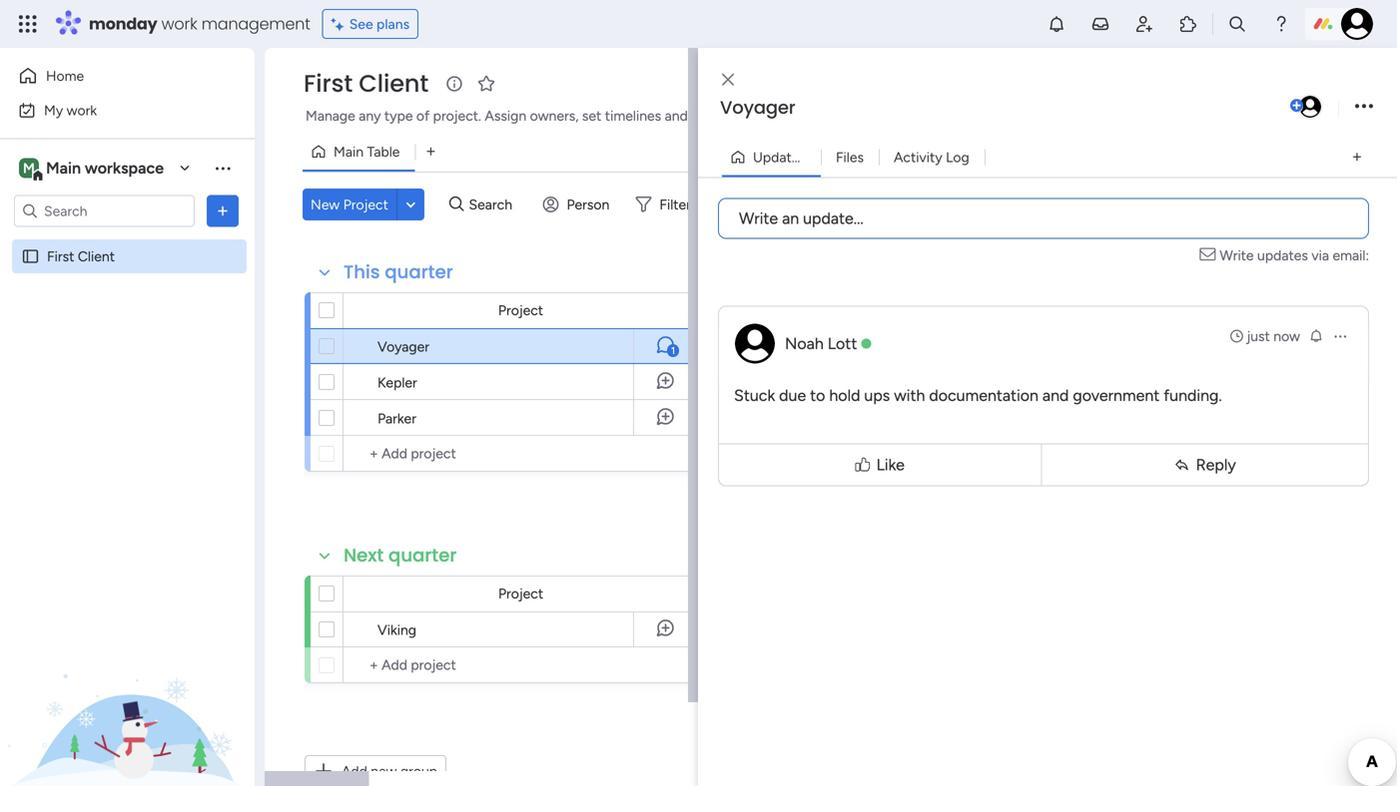 Task type: vqa. For each thing, say whether or not it's contained in the screenshot.
14
no



Task type: describe. For each thing, give the bounding box(es) containing it.
stuck due to hold ups with documentation and government funding.
[[734, 386, 1222, 405]]

new project button
[[303, 189, 396, 221]]

now
[[1274, 328, 1300, 345]]

work for monday
[[161, 12, 197, 35]]

next quarter
[[344, 543, 457, 569]]

1 horizontal spatial first client
[[304, 67, 429, 100]]

first inside first client "list box"
[[47, 248, 74, 265]]

1 of from the left
[[416, 107, 430, 124]]

person button
[[535, 189, 622, 221]]

person
[[567, 196, 610, 213]]

quarter for this quarter
[[385, 260, 453, 285]]

parker
[[377, 410, 416, 427]]

reply
[[1196, 456, 1236, 475]]

your
[[819, 107, 847, 124]]

notifications image
[[1047, 14, 1067, 34]]

project for next quarter
[[498, 586, 543, 603]]

funding.
[[1164, 386, 1222, 405]]

main table
[[334, 143, 400, 160]]

to
[[810, 386, 825, 405]]

quarter for next quarter
[[388, 543, 457, 569]]

write an update... button
[[718, 198, 1369, 239]]

/
[[809, 149, 815, 166]]

client inside "list box"
[[78, 248, 115, 265]]

timelines
[[605, 107, 661, 124]]

public board image
[[21, 247, 40, 266]]

envelope o image
[[1200, 245, 1220, 266]]

filter button
[[627, 189, 722, 221]]

updates / 1
[[753, 149, 824, 166]]

2 horizontal spatial options image
[[1355, 93, 1373, 120]]

1 horizontal spatial client
[[359, 67, 429, 100]]

m
[[23, 160, 35, 177]]

0 vertical spatial first
[[304, 67, 353, 100]]

reply button
[[1046, 449, 1364, 482]]

assign
[[485, 107, 526, 124]]

stands.
[[899, 107, 943, 124]]

updates
[[753, 149, 806, 166]]

monday work management
[[89, 12, 310, 35]]

main workspace
[[46, 159, 164, 178]]

Voyager field
[[715, 95, 1286, 121]]

0 horizontal spatial options image
[[213, 201, 233, 221]]

see plans button
[[322, 9, 419, 39]]

update...
[[803, 209, 864, 228]]

my work
[[44, 102, 97, 119]]

main for main table
[[334, 143, 364, 160]]

this
[[344, 260, 380, 285]]

next
[[344, 543, 384, 569]]

with
[[894, 386, 925, 405]]

activity
[[894, 149, 942, 166]]

workspace options image
[[213, 158, 233, 178]]

project for this quarter
[[498, 302, 543, 319]]

home button
[[12, 60, 215, 92]]

via
[[1312, 247, 1329, 264]]

updates
[[1257, 247, 1308, 264]]

project
[[850, 107, 895, 124]]

lottie animation element
[[0, 585, 255, 787]]

add to favorites image
[[477, 73, 497, 93]]

Next quarter field
[[339, 543, 462, 569]]

workspace
[[85, 159, 164, 178]]

any
[[359, 107, 381, 124]]

just
[[1247, 328, 1270, 345]]

1 button
[[633, 329, 698, 365]]

work for my
[[67, 102, 97, 119]]

lott
[[828, 335, 857, 354]]

new
[[311, 196, 340, 213]]

main for main workspace
[[46, 159, 81, 178]]

workspace image
[[19, 157, 39, 179]]

just now
[[1247, 328, 1300, 345]]

show board description image
[[443, 74, 467, 94]]

ups
[[864, 386, 890, 405]]

noah lott link
[[785, 335, 857, 354]]

lottie animation image
[[0, 585, 255, 787]]

log
[[946, 149, 969, 166]]

1 inside button
[[818, 149, 824, 166]]

monday
[[89, 12, 157, 35]]

manage
[[306, 107, 355, 124]]

dapulse addbtn image
[[1290, 100, 1303, 113]]

0 vertical spatial noah lott image
[[1341, 8, 1373, 40]]

Search in workspace field
[[42, 200, 167, 223]]



Task type: locate. For each thing, give the bounding box(es) containing it.
0 horizontal spatial of
[[416, 107, 430, 124]]

an
[[782, 209, 799, 228]]

1 horizontal spatial write
[[1220, 247, 1254, 264]]

noah
[[785, 335, 824, 354]]

1 vertical spatial noah lott image
[[1297, 94, 1323, 120]]

0 vertical spatial voyager
[[720, 95, 795, 120]]

0 vertical spatial project
[[343, 196, 388, 213]]

help image
[[1271, 14, 1291, 34]]

0 horizontal spatial main
[[46, 159, 81, 178]]

first client inside "list box"
[[47, 248, 115, 265]]

2 of from the left
[[760, 107, 773, 124]]

work
[[161, 12, 197, 35], [67, 102, 97, 119]]

home
[[46, 67, 84, 84]]

see plans
[[349, 15, 410, 32]]

and inside 'button'
[[665, 107, 688, 124]]

0 horizontal spatial first
[[47, 248, 74, 265]]

viking
[[377, 622, 416, 639]]

close image
[[722, 73, 734, 87]]

voyager up the kepler
[[377, 339, 429, 356]]

2 vertical spatial project
[[498, 586, 543, 603]]

quarter
[[385, 260, 453, 285], [388, 543, 457, 569]]

1 vertical spatial client
[[78, 248, 115, 265]]

first right public board image
[[47, 248, 74, 265]]

kepler
[[377, 374, 417, 391]]

1 horizontal spatial main
[[334, 143, 364, 160]]

plans
[[377, 15, 410, 32]]

0 vertical spatial 1
[[818, 149, 824, 166]]

like
[[876, 456, 905, 475]]

stuck
[[734, 386, 775, 405]]

0 horizontal spatial voyager
[[377, 339, 429, 356]]

search everything image
[[1227, 14, 1247, 34]]

new project
[[311, 196, 388, 213]]

owners,
[[530, 107, 579, 124]]

1 vertical spatial first client
[[47, 248, 115, 265]]

1 vertical spatial 1
[[671, 345, 675, 357]]

project.
[[433, 107, 481, 124]]

activity log
[[894, 149, 969, 166]]

1 + add project text field from the top
[[354, 442, 689, 466]]

1 horizontal spatial add view image
[[1353, 150, 1361, 165]]

0 horizontal spatial 1
[[671, 345, 675, 357]]

0 horizontal spatial work
[[67, 102, 97, 119]]

0 vertical spatial quarter
[[385, 260, 453, 285]]

of right type
[[416, 107, 430, 124]]

main left table
[[334, 143, 364, 160]]

1 horizontal spatial work
[[161, 12, 197, 35]]

work inside button
[[67, 102, 97, 119]]

table
[[367, 143, 400, 160]]

just now link
[[1229, 327, 1300, 347]]

write left updates
[[1220, 247, 1254, 264]]

0 vertical spatial write
[[739, 209, 778, 228]]

first client list box
[[0, 236, 255, 543]]

and left keep
[[665, 107, 688, 124]]

1 horizontal spatial first
[[304, 67, 353, 100]]

option
[[0, 239, 255, 243]]

filter
[[659, 196, 691, 213]]

of
[[416, 107, 430, 124], [760, 107, 773, 124]]

options image down workspace options "icon"
[[213, 201, 233, 221]]

client
[[359, 67, 429, 100], [78, 248, 115, 265]]

0 horizontal spatial client
[[78, 248, 115, 265]]

select product image
[[18, 14, 38, 34]]

0 vertical spatial work
[[161, 12, 197, 35]]

This quarter field
[[339, 260, 458, 286]]

due
[[779, 386, 806, 405]]

1 inside button
[[671, 345, 675, 357]]

files
[[836, 149, 864, 166]]

noah lott image
[[1341, 8, 1373, 40], [1297, 94, 1323, 120]]

work right my
[[67, 102, 97, 119]]

first client
[[304, 67, 429, 100], [47, 248, 115, 265]]

this quarter
[[344, 260, 453, 285]]

1 vertical spatial voyager
[[377, 339, 429, 356]]

angle down image
[[406, 197, 416, 212]]

and left government
[[1042, 386, 1069, 405]]

workspace selection element
[[19, 156, 167, 182]]

0 vertical spatial first client
[[304, 67, 429, 100]]

invite members image
[[1134, 14, 1154, 34]]

my
[[44, 102, 63, 119]]

see
[[349, 15, 373, 32]]

Search field
[[464, 191, 524, 219]]

activity log button
[[879, 141, 984, 173]]

1 horizontal spatial and
[[1042, 386, 1069, 405]]

write updates via email:
[[1220, 247, 1369, 264]]

updates / 1 button
[[722, 141, 824, 173]]

0 vertical spatial + add project text field
[[354, 442, 689, 466]]

0 vertical spatial client
[[359, 67, 429, 100]]

add view image down project.
[[427, 145, 435, 159]]

manage any type of project. assign owners, set timelines and keep track of where your project stands.
[[306, 107, 943, 124]]

email:
[[1333, 247, 1369, 264]]

write left an
[[739, 209, 778, 228]]

documentation
[[929, 386, 1039, 405]]

type
[[384, 107, 413, 124]]

track
[[725, 107, 756, 124]]

main right workspace image
[[46, 159, 81, 178]]

1 horizontal spatial noah lott image
[[1341, 8, 1373, 40]]

voyager down close icon on the top right
[[720, 95, 795, 120]]

like button
[[723, 435, 1037, 495]]

add view image up email: at the right of page
[[1353, 150, 1361, 165]]

1 horizontal spatial options image
[[1332, 329, 1348, 345]]

of right track
[[760, 107, 773, 124]]

client up type
[[359, 67, 429, 100]]

First Client field
[[299, 67, 434, 100]]

1 horizontal spatial voyager
[[720, 95, 795, 120]]

first up manage
[[304, 67, 353, 100]]

1 horizontal spatial 1
[[818, 149, 824, 166]]

client down search in workspace field
[[78, 248, 115, 265]]

reminder image
[[1308, 328, 1324, 344]]

work right monday
[[161, 12, 197, 35]]

management
[[201, 12, 310, 35]]

0 horizontal spatial first client
[[47, 248, 115, 265]]

hold
[[829, 386, 860, 405]]

government
[[1073, 386, 1160, 405]]

options image right reminder image at top
[[1332, 329, 1348, 345]]

1 horizontal spatial of
[[760, 107, 773, 124]]

project
[[343, 196, 388, 213], [498, 302, 543, 319], [498, 586, 543, 603]]

my work button
[[12, 94, 215, 126]]

first client up any
[[304, 67, 429, 100]]

2 vertical spatial options image
[[1332, 329, 1348, 345]]

0 horizontal spatial noah lott image
[[1297, 94, 1323, 120]]

set
[[582, 107, 602, 124]]

where
[[777, 107, 815, 124]]

1 vertical spatial quarter
[[388, 543, 457, 569]]

project inside button
[[343, 196, 388, 213]]

2 + add project text field from the top
[[354, 654, 689, 678]]

write an update...
[[739, 209, 864, 228]]

+ Add project text field
[[354, 442, 689, 466], [354, 654, 689, 678]]

main table button
[[303, 136, 415, 168]]

first client right public board image
[[47, 248, 115, 265]]

0 vertical spatial and
[[665, 107, 688, 124]]

inbox image
[[1091, 14, 1110, 34]]

v2 search image
[[449, 193, 464, 216]]

write for write an update...
[[739, 209, 778, 228]]

main inside button
[[334, 143, 364, 160]]

1 vertical spatial first
[[47, 248, 74, 265]]

add view image
[[427, 145, 435, 159], [1353, 150, 1361, 165]]

0 horizontal spatial add view image
[[427, 145, 435, 159]]

keep
[[691, 107, 721, 124]]

voyager
[[720, 95, 795, 120], [377, 339, 429, 356]]

1
[[818, 149, 824, 166], [671, 345, 675, 357]]

quarter right this
[[385, 260, 453, 285]]

manage any type of project. assign owners, set timelines and keep track of where your project stands. button
[[303, 104, 973, 128]]

quarter right next
[[388, 543, 457, 569]]

1 vertical spatial project
[[498, 302, 543, 319]]

options image
[[1355, 93, 1373, 120], [213, 201, 233, 221], [1332, 329, 1348, 345]]

1 vertical spatial write
[[1220, 247, 1254, 264]]

first
[[304, 67, 353, 100], [47, 248, 74, 265]]

and
[[665, 107, 688, 124], [1042, 386, 1069, 405]]

0 vertical spatial options image
[[1355, 93, 1373, 120]]

1 vertical spatial work
[[67, 102, 97, 119]]

0 horizontal spatial write
[[739, 209, 778, 228]]

apps image
[[1178, 14, 1198, 34]]

1 vertical spatial and
[[1042, 386, 1069, 405]]

0 horizontal spatial and
[[665, 107, 688, 124]]

main inside workspace selection element
[[46, 159, 81, 178]]

files button
[[821, 141, 879, 173]]

write for write updates via email:
[[1220, 247, 1254, 264]]

write
[[739, 209, 778, 228], [1220, 247, 1254, 264]]

write inside button
[[739, 209, 778, 228]]

voyager inside voyager field
[[720, 95, 795, 120]]

1 vertical spatial + add project text field
[[354, 654, 689, 678]]

options image right dapulse addbtn "image"
[[1355, 93, 1373, 120]]

1 vertical spatial options image
[[213, 201, 233, 221]]

noah lott
[[785, 335, 857, 354]]



